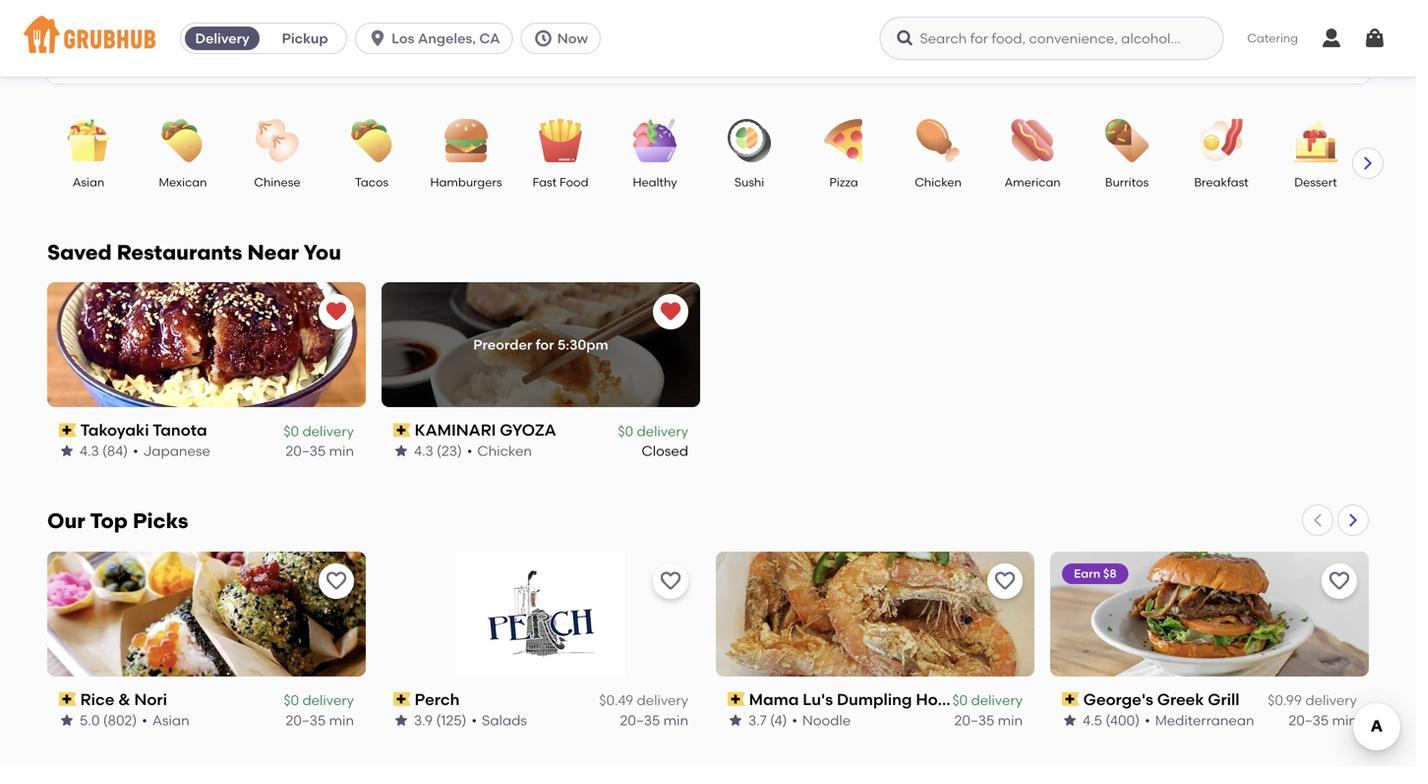 Task type: vqa. For each thing, say whether or not it's contained in the screenshot.


Task type: describe. For each thing, give the bounding box(es) containing it.
perch logo image
[[456, 552, 626, 677]]

min for mama
[[998, 712, 1023, 729]]

burritos image
[[1093, 119, 1162, 162]]

rice & nori
[[80, 690, 167, 709]]

subscription pass image for kaminari gyoza
[[393, 423, 411, 437]]

20–35 min for mama lu's dumpling house
[[955, 712, 1023, 729]]

$0.49
[[599, 692, 634, 709]]

preorder for 5:30pm
[[473, 336, 609, 353]]

mexican
[[159, 175, 207, 189]]

top
[[90, 508, 128, 533]]

american
[[1005, 175, 1061, 189]]

4 save this restaurant button from the left
[[1322, 563, 1357, 599]]

(23)
[[437, 443, 462, 459]]

pickup button
[[264, 23, 346, 54]]

• japanese
[[133, 443, 210, 459]]

los
[[392, 30, 415, 47]]

tanota
[[153, 420, 207, 440]]

3.7
[[748, 712, 767, 729]]

20–35 min for rice & nori
[[286, 712, 354, 729]]

$0.49 delivery
[[599, 692, 688, 709]]

3.7 (4)
[[748, 712, 787, 729]]

• asian
[[142, 712, 189, 729]]

save this restaurant image for rice & nori
[[325, 569, 348, 593]]

4.3 for takoyaki tanota
[[80, 443, 99, 459]]

save this restaurant button for perch
[[653, 563, 688, 599]]

20–35 for perch
[[620, 712, 660, 729]]

subscription pass image for rice & nori
[[59, 693, 76, 706]]

hamburgers
[[430, 175, 502, 189]]

pizza
[[829, 175, 858, 189]]

delivery for george's greek grill
[[1306, 692, 1357, 709]]

4.3 (23)
[[414, 443, 462, 459]]

gyoza
[[500, 420, 556, 440]]

kaminari
[[415, 420, 496, 440]]

$0 delivery for takoyaki tanota
[[284, 423, 354, 439]]

(802)
[[103, 712, 137, 729]]

restaurants
[[117, 240, 242, 265]]

takoyaki
[[80, 420, 149, 440]]

delivery button
[[181, 23, 264, 54]]

20–35 for mama lu's dumpling house
[[955, 712, 995, 729]]

caret left icon image
[[1310, 512, 1326, 528]]

20–35 min for george's greek grill
[[1289, 712, 1357, 729]]

svg image inside now 'button'
[[534, 29, 553, 48]]

delivery for perch
[[637, 692, 688, 709]]

1 horizontal spatial svg image
[[1320, 27, 1344, 50]]

1 horizontal spatial svg image
[[895, 29, 915, 48]]

salads
[[482, 712, 527, 729]]

1 vertical spatial caret right icon image
[[1346, 512, 1361, 528]]

takoyaki tanota
[[80, 420, 207, 440]]

4.3 for kaminari gyoza
[[414, 443, 433, 459]]

0 vertical spatial caret right icon image
[[1360, 155, 1376, 171]]

mediterranean
[[1155, 712, 1255, 729]]

food
[[560, 175, 589, 189]]

$0.99
[[1268, 692, 1302, 709]]

svg image inside los angeles, ca button
[[368, 29, 388, 48]]

burritos
[[1105, 175, 1149, 189]]

earn
[[1074, 566, 1101, 581]]

(84)
[[102, 443, 128, 459]]

4.5
[[1083, 712, 1102, 729]]

star icon image for george's greek grill
[[1062, 713, 1078, 728]]

20–35 min for takoyaki tanota
[[286, 443, 354, 459]]

fast food
[[533, 175, 589, 189]]

mama lu's dumpling house
[[749, 690, 965, 709]]

closed
[[642, 443, 688, 459]]

our
[[47, 508, 85, 533]]

our top picks
[[47, 508, 188, 533]]

• for rice & nori
[[142, 712, 147, 729]]

los angeles, ca
[[392, 30, 500, 47]]

for
[[536, 336, 554, 353]]

subscription pass image for perch
[[393, 693, 411, 706]]

3.9 (125)
[[414, 712, 467, 729]]

main navigation navigation
[[0, 0, 1416, 77]]

nori
[[134, 690, 167, 709]]

&
[[118, 690, 130, 709]]

asian image
[[54, 119, 123, 162]]

delivery for takoyaki tanota
[[302, 423, 354, 439]]

saved restaurants near you
[[47, 240, 341, 265]]

preorder
[[473, 336, 532, 353]]

subscription pass image for mama lu's dumpling house
[[728, 693, 745, 706]]

sushi
[[735, 175, 764, 189]]

save this restaurant image for mama lu's dumpling house
[[993, 569, 1017, 593]]

near
[[247, 240, 299, 265]]

grill
[[1208, 690, 1240, 709]]

5.0 (802)
[[80, 712, 137, 729]]

(400)
[[1106, 712, 1140, 729]]

5.0
[[80, 712, 100, 729]]

perch
[[415, 690, 460, 709]]

subscription pass image for takoyaki tanota
[[59, 423, 76, 437]]

• for perch
[[472, 712, 477, 729]]

fast food image
[[526, 119, 595, 162]]

0 vertical spatial asian
[[73, 175, 104, 189]]

5:30pm
[[558, 336, 609, 353]]

star icon image for kaminari gyoza
[[393, 443, 409, 459]]

$0 for mama lu's dumpling house
[[952, 692, 968, 709]]

min down $0.49 delivery
[[664, 712, 688, 729]]

• for george's greek grill
[[1145, 712, 1150, 729]]

min for takoyaki
[[329, 443, 354, 459]]

2 save this restaurant image from the left
[[1328, 569, 1351, 593]]

1 horizontal spatial chicken
[[915, 175, 962, 189]]

house
[[916, 690, 965, 709]]

min for george's
[[1332, 712, 1357, 729]]

tacos
[[355, 175, 389, 189]]



Task type: locate. For each thing, give the bounding box(es) containing it.
subscription pass image left george's
[[1062, 693, 1080, 706]]

$8
[[1103, 566, 1117, 581]]

star icon image left the 3.9
[[393, 713, 409, 728]]

picks
[[133, 508, 188, 533]]

$0 for takoyaki tanota
[[284, 423, 299, 439]]

caret right icon image right caret left icon
[[1346, 512, 1361, 528]]

asian
[[73, 175, 104, 189], [152, 712, 189, 729]]

save this restaurant button for rice & nori
[[319, 563, 354, 599]]

star icon image
[[59, 443, 75, 459], [393, 443, 409, 459], [59, 713, 75, 728], [393, 713, 409, 728], [728, 713, 744, 728], [1062, 713, 1078, 728]]

2 save this restaurant button from the left
[[653, 563, 688, 599]]

dessert image
[[1282, 119, 1350, 162]]

0 horizontal spatial saved restaurant button
[[319, 294, 354, 329]]

0 horizontal spatial saved restaurant image
[[325, 300, 348, 324]]

saved restaurant button for takoyaki tanota
[[319, 294, 354, 329]]

1 horizontal spatial save this restaurant image
[[1328, 569, 1351, 593]]

breakfast
[[1194, 175, 1249, 189]]

sushi image
[[715, 119, 784, 162]]

2 4.3 from the left
[[414, 443, 433, 459]]

1 save this restaurant button from the left
[[319, 563, 354, 599]]

saved restaurant button for kaminari gyoza
[[653, 294, 688, 329]]

star icon image for takoyaki tanota
[[59, 443, 75, 459]]

asian down asian image on the left
[[73, 175, 104, 189]]

• right (84)
[[133, 443, 138, 459]]

$0
[[284, 423, 299, 439], [618, 423, 634, 439], [284, 692, 299, 709], [952, 692, 968, 709]]

• for takoyaki tanota
[[133, 443, 138, 459]]

caret right icon image right dessert image
[[1360, 155, 1376, 171]]

subscription pass image left takoyaki
[[59, 423, 76, 437]]

2 saved restaurant image from the left
[[659, 300, 683, 324]]

1 horizontal spatial save this restaurant image
[[993, 569, 1017, 593]]

(4)
[[770, 712, 787, 729]]

lu's
[[803, 690, 833, 709]]

saved restaurant image for takoyaki tanota
[[325, 300, 348, 324]]

1 save this restaurant image from the left
[[659, 569, 683, 593]]

svg image
[[1363, 27, 1387, 50], [534, 29, 553, 48], [895, 29, 915, 48]]

subscription pass image left the mama
[[728, 693, 745, 706]]

1 horizontal spatial saved restaurant button
[[653, 294, 688, 329]]

chicken
[[915, 175, 962, 189], [477, 443, 532, 459]]

save this restaurant image
[[659, 569, 683, 593], [1328, 569, 1351, 593]]

0 horizontal spatial asian
[[73, 175, 104, 189]]

mama lu's dumpling house logo image
[[716, 552, 1035, 677]]

delivery for kaminari gyoza
[[637, 423, 688, 439]]

star icon image for perch
[[393, 713, 409, 728]]

rice
[[80, 690, 114, 709]]

$0.99 delivery
[[1268, 692, 1357, 709]]

saved restaurant image
[[325, 300, 348, 324], [659, 300, 683, 324]]

0 horizontal spatial chicken
[[477, 443, 532, 459]]

save this restaurant button for mama lu's dumpling house
[[987, 563, 1023, 599]]

4.3
[[80, 443, 99, 459], [414, 443, 433, 459]]

pickup
[[282, 30, 328, 47]]

1 save this restaurant image from the left
[[325, 569, 348, 593]]

subscription pass image
[[393, 693, 411, 706], [728, 693, 745, 706], [1062, 693, 1080, 706]]

hamburgers image
[[432, 119, 501, 162]]

1 vertical spatial asian
[[152, 712, 189, 729]]

subscription pass image for george's greek grill
[[1062, 693, 1080, 706]]

• mediterranean
[[1145, 712, 1255, 729]]

• for mama lu's dumpling house
[[792, 712, 798, 729]]

save this restaurant image
[[325, 569, 348, 593], [993, 569, 1017, 593]]

20–35 for george's greek grill
[[1289, 712, 1329, 729]]

1 vertical spatial chicken
[[477, 443, 532, 459]]

healthy image
[[621, 119, 689, 162]]

20–35 for rice & nori
[[286, 712, 326, 729]]

min left 4.5
[[998, 712, 1023, 729]]

you
[[304, 240, 341, 265]]

save this restaurant button
[[319, 563, 354, 599], [653, 563, 688, 599], [987, 563, 1023, 599], [1322, 563, 1357, 599]]

1 horizontal spatial asian
[[152, 712, 189, 729]]

min left the 3.9
[[329, 712, 354, 729]]

min down $0.99 delivery
[[1332, 712, 1357, 729]]

svg image left los
[[368, 29, 388, 48]]

asian down nori
[[152, 712, 189, 729]]

breakfast image
[[1187, 119, 1256, 162]]

• salads
[[472, 712, 527, 729]]

star icon image left 5.0
[[59, 713, 75, 728]]

$0 for rice & nori
[[284, 692, 299, 709]]

0 horizontal spatial save this restaurant image
[[325, 569, 348, 593]]

saved
[[47, 240, 112, 265]]

3.9
[[414, 712, 433, 729]]

0 horizontal spatial svg image
[[534, 29, 553, 48]]

svg image
[[1320, 27, 1344, 50], [368, 29, 388, 48]]

takoyaki tanota logo image
[[47, 282, 366, 407]]

catering button
[[1234, 16, 1312, 61]]

chicken down kaminari gyoza
[[477, 443, 532, 459]]

mexican image
[[149, 119, 217, 162]]

chinese
[[254, 175, 301, 189]]

catering
[[1247, 31, 1298, 45]]

Search for food, convenience, alcohol... search field
[[880, 17, 1224, 60]]

1 horizontal spatial saved restaurant image
[[659, 300, 683, 324]]

mama
[[749, 690, 799, 709]]

earn $8
[[1074, 566, 1117, 581]]

• right (400)
[[1145, 712, 1150, 729]]

fast
[[533, 175, 557, 189]]

• chicken
[[467, 443, 532, 459]]

star icon image left 4.5
[[1062, 713, 1078, 728]]

saved restaurant button
[[319, 294, 354, 329], [653, 294, 688, 329]]

star icon image for rice & nori
[[59, 713, 75, 728]]

•
[[133, 443, 138, 459], [467, 443, 472, 459], [142, 712, 147, 729], [472, 712, 477, 729], [792, 712, 798, 729], [1145, 712, 1150, 729]]

chicken image
[[904, 119, 973, 162]]

subscription pass image left kaminari on the bottom left of the page
[[393, 423, 411, 437]]

1 4.3 from the left
[[80, 443, 99, 459]]

angeles,
[[418, 30, 476, 47]]

• down nori
[[142, 712, 147, 729]]

$0 for kaminari gyoza
[[618, 423, 634, 439]]

saved restaurant image for kaminari gyoza
[[659, 300, 683, 324]]

20–35 for takoyaki tanota
[[286, 443, 326, 459]]

1 subscription pass image from the left
[[393, 693, 411, 706]]

2 horizontal spatial svg image
[[1363, 27, 1387, 50]]

star icon image for mama lu's dumpling house
[[728, 713, 744, 728]]

greek
[[1157, 690, 1204, 709]]

pizza image
[[809, 119, 878, 162]]

3 save this restaurant button from the left
[[987, 563, 1023, 599]]

1 saved restaurant image from the left
[[325, 300, 348, 324]]

noodle
[[803, 712, 851, 729]]

japanese
[[143, 443, 210, 459]]

1 horizontal spatial 4.3
[[414, 443, 433, 459]]

los angeles, ca button
[[355, 23, 521, 54]]

star icon image left 4.3 (84)
[[59, 443, 75, 459]]

tacos image
[[337, 119, 406, 162]]

• for kaminari gyoza
[[467, 443, 472, 459]]

george's greek grill logo image
[[1050, 552, 1369, 677]]

rice & nori logo image
[[47, 552, 366, 677]]

star icon image left 4.3 (23)
[[393, 443, 409, 459]]

kaminari gyoza
[[415, 420, 556, 440]]

• right (4)
[[792, 712, 798, 729]]

caret right icon image
[[1360, 155, 1376, 171], [1346, 512, 1361, 528]]

• right '(23)'
[[467, 443, 472, 459]]

$0 delivery for rice & nori
[[284, 692, 354, 709]]

• right (125)
[[472, 712, 477, 729]]

subscription pass image
[[59, 423, 76, 437], [393, 423, 411, 437], [59, 693, 76, 706]]

4.3 left (84)
[[80, 443, 99, 459]]

0 horizontal spatial svg image
[[368, 29, 388, 48]]

chinese image
[[243, 119, 312, 162]]

2 subscription pass image from the left
[[728, 693, 745, 706]]

american image
[[998, 119, 1067, 162]]

chicken down chicken image
[[915, 175, 962, 189]]

delivery
[[195, 30, 250, 47]]

subscription pass image left the rice
[[59, 693, 76, 706]]

2 save this restaurant image from the left
[[993, 569, 1017, 593]]

dumpling
[[837, 690, 912, 709]]

$0 delivery for kaminari gyoza
[[618, 423, 688, 439]]

0 vertical spatial chicken
[[915, 175, 962, 189]]

$0 delivery for mama lu's dumpling house
[[952, 692, 1023, 709]]

ca
[[479, 30, 500, 47]]

20–35 min
[[286, 443, 354, 459], [286, 712, 354, 729], [620, 712, 688, 729], [955, 712, 1023, 729], [1289, 712, 1357, 729]]

1 saved restaurant button from the left
[[319, 294, 354, 329]]

svg image right catering button on the right top of page
[[1320, 27, 1344, 50]]

star icon image left 3.7
[[728, 713, 744, 728]]

george's
[[1084, 690, 1154, 709]]

delivery for mama lu's dumpling house
[[971, 692, 1023, 709]]

2 saved restaurant button from the left
[[653, 294, 688, 329]]

min for rice
[[329, 712, 354, 729]]

0 horizontal spatial save this restaurant image
[[659, 569, 683, 593]]

20–35
[[286, 443, 326, 459], [286, 712, 326, 729], [620, 712, 660, 729], [955, 712, 995, 729], [1289, 712, 1329, 729]]

20–35 min for perch
[[620, 712, 688, 729]]

0 horizontal spatial subscription pass image
[[393, 693, 411, 706]]

• noodle
[[792, 712, 851, 729]]

george's greek grill
[[1084, 690, 1240, 709]]

(125)
[[436, 712, 467, 729]]

4.3 left '(23)'
[[414, 443, 433, 459]]

1 horizontal spatial subscription pass image
[[728, 693, 745, 706]]

now button
[[521, 23, 609, 54]]

now
[[557, 30, 588, 47]]

subscription pass image left perch
[[393, 693, 411, 706]]

2 horizontal spatial subscription pass image
[[1062, 693, 1080, 706]]

min
[[329, 443, 354, 459], [329, 712, 354, 729], [664, 712, 688, 729], [998, 712, 1023, 729], [1332, 712, 1357, 729]]

4.3 (84)
[[80, 443, 128, 459]]

0 horizontal spatial 4.3
[[80, 443, 99, 459]]

4.5 (400)
[[1083, 712, 1140, 729]]

3 subscription pass image from the left
[[1062, 693, 1080, 706]]

min left 4.3 (23)
[[329, 443, 354, 459]]

healthy
[[633, 175, 677, 189]]

delivery for rice & nori
[[302, 692, 354, 709]]

dessert
[[1295, 175, 1337, 189]]



